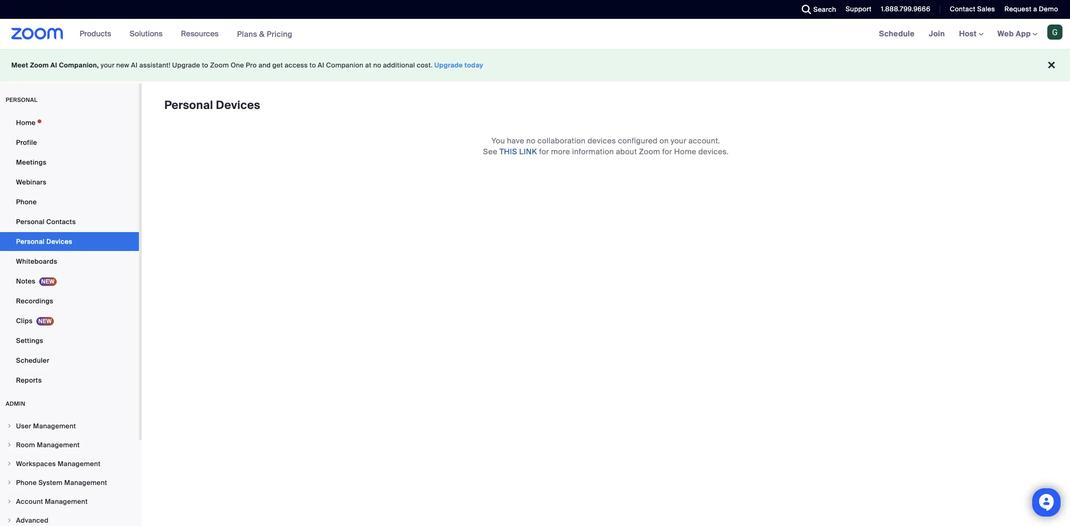 Task type: describe. For each thing, give the bounding box(es) containing it.
contacts
[[46, 218, 76, 226]]

user management menu item
[[0, 418, 139, 436]]

right image inside advanced menu item
[[7, 518, 12, 524]]

room management menu item
[[0, 437, 139, 455]]

user
[[16, 422, 31, 431]]

a
[[1033, 5, 1037, 13]]

notes link
[[0, 272, 139, 291]]

1 horizontal spatial personal devices
[[164, 98, 260, 112]]

companion
[[326, 61, 363, 69]]

personal contacts
[[16, 218, 76, 226]]

devices
[[588, 136, 616, 146]]

additional
[[383, 61, 415, 69]]

phone for phone system management
[[16, 479, 37, 488]]

1 for from the left
[[539, 147, 549, 157]]

upgrade today link
[[434, 61, 483, 69]]

management inside "phone system management" menu item
[[64, 479, 107, 488]]

personal devices inside personal menu menu
[[16, 238, 72, 246]]

webinars link
[[0, 173, 139, 192]]

meet zoom ai companion, your new ai assistant! upgrade to zoom one pro and get access to ai companion at no additional cost. upgrade today
[[11, 61, 483, 69]]

0 horizontal spatial zoom
[[30, 61, 49, 69]]

profile link
[[0, 133, 139, 152]]

contact sales
[[950, 5, 995, 13]]

personal for personal contacts link
[[16, 218, 45, 226]]

clips
[[16, 317, 33, 326]]

profile
[[16, 138, 37, 147]]

webinars
[[16, 178, 46, 187]]

have
[[507, 136, 524, 146]]

new
[[116, 61, 129, 69]]

plans & pricing
[[237, 29, 292, 39]]

your inside meet zoom ai companion, footer
[[101, 61, 114, 69]]

notes
[[16, 277, 35, 286]]

no inside meet zoom ai companion, footer
[[373, 61, 381, 69]]

about
[[616, 147, 637, 157]]

host button
[[959, 29, 983, 39]]

products
[[80, 29, 111, 39]]

assistant!
[[139, 61, 170, 69]]

&
[[259, 29, 265, 39]]

today
[[465, 61, 483, 69]]

meet
[[11, 61, 28, 69]]

home inside personal menu menu
[[16, 119, 36, 127]]

account
[[16, 498, 43, 506]]

personal for personal devices link
[[16, 238, 45, 246]]

product information navigation
[[73, 19, 300, 50]]

account management menu item
[[0, 493, 139, 511]]

0 vertical spatial personal
[[164, 98, 213, 112]]

account.
[[688, 136, 720, 146]]

schedule link
[[872, 19, 922, 49]]

companion,
[[59, 61, 99, 69]]

access
[[285, 61, 308, 69]]

get
[[272, 61, 283, 69]]

admin
[[6, 401, 25, 408]]

support
[[846, 5, 872, 13]]

account management
[[16, 498, 88, 506]]

room management
[[16, 441, 80, 450]]

zoom logo image
[[11, 28, 63, 40]]

clips link
[[0, 312, 139, 331]]

see
[[483, 147, 497, 157]]

phone system management
[[16, 479, 107, 488]]

1.888.799.9666
[[881, 5, 930, 13]]

demo
[[1039, 5, 1058, 13]]

2 for from the left
[[662, 147, 672, 157]]

you
[[492, 136, 505, 146]]

meetings link
[[0, 153, 139, 172]]

whiteboards
[[16, 257, 57, 266]]

phone for phone
[[16, 198, 37, 206]]

host
[[959, 29, 979, 39]]

your inside the you have no collaboration devices configured on your account. see this link for more information about zoom for home devices.
[[671, 136, 686, 146]]

2 upgrade from the left
[[434, 61, 463, 69]]

you have no collaboration devices configured on your account. see this link for more information about zoom for home devices.
[[483, 136, 729, 157]]

profile picture image
[[1047, 25, 1063, 40]]

products button
[[80, 19, 115, 49]]

recordings link
[[0, 292, 139, 311]]

more
[[551, 147, 570, 157]]

user management
[[16, 422, 76, 431]]

configured
[[618, 136, 658, 146]]

schedule
[[879, 29, 915, 39]]

link
[[519, 147, 537, 157]]

settings
[[16, 337, 43, 345]]

meet zoom ai companion, footer
[[0, 49, 1070, 82]]

search
[[813, 5, 836, 14]]

resources
[[181, 29, 219, 39]]



Task type: locate. For each thing, give the bounding box(es) containing it.
your
[[101, 61, 114, 69], [671, 136, 686, 146]]

solutions button
[[130, 19, 167, 49]]

contact sales link
[[943, 0, 998, 19], [950, 5, 995, 13]]

scheduler
[[16, 357, 49, 365]]

this
[[499, 147, 517, 157]]

support link
[[839, 0, 874, 19], [846, 5, 872, 13]]

1 horizontal spatial to
[[310, 61, 316, 69]]

right image left the user
[[7, 424, 12, 429]]

no up the link
[[526, 136, 536, 146]]

home down account.
[[674, 147, 696, 157]]

at
[[365, 61, 371, 69]]

cost.
[[417, 61, 433, 69]]

2 vertical spatial personal
[[16, 238, 45, 246]]

1 right image from the top
[[7, 424, 12, 429]]

0 horizontal spatial personal devices
[[16, 238, 72, 246]]

right image inside account management menu item
[[7, 499, 12, 505]]

recordings
[[16, 297, 53, 306]]

2 ai from the left
[[131, 61, 138, 69]]

your right on
[[671, 136, 686, 146]]

this link link
[[499, 147, 537, 157]]

on
[[660, 136, 669, 146]]

management for user management
[[33, 422, 76, 431]]

right image for account management
[[7, 499, 12, 505]]

phone inside "link"
[[16, 198, 37, 206]]

phone link
[[0, 193, 139, 212]]

1 vertical spatial personal devices
[[16, 238, 72, 246]]

meetings
[[16, 158, 46, 167]]

request
[[1005, 5, 1032, 13]]

devices down contacts on the left top
[[46, 238, 72, 246]]

2 right image from the top
[[7, 462, 12, 467]]

devices
[[216, 98, 260, 112], [46, 238, 72, 246]]

request a demo
[[1005, 5, 1058, 13]]

1 horizontal spatial zoom
[[210, 61, 229, 69]]

ai
[[50, 61, 57, 69], [131, 61, 138, 69], [318, 61, 324, 69]]

devices inside personal menu menu
[[46, 238, 72, 246]]

plans
[[237, 29, 257, 39]]

personal menu menu
[[0, 113, 139, 391]]

personal devices down the personal contacts
[[16, 238, 72, 246]]

for down on
[[662, 147, 672, 157]]

0 vertical spatial devices
[[216, 98, 260, 112]]

home inside the you have no collaboration devices configured on your account. see this link for more information about zoom for home devices.
[[674, 147, 696, 157]]

personal
[[6, 96, 38, 104]]

0 horizontal spatial upgrade
[[172, 61, 200, 69]]

phone system management menu item
[[0, 474, 139, 492]]

right image for room management
[[7, 443, 12, 448]]

1 vertical spatial no
[[526, 136, 536, 146]]

your left new in the left of the page
[[101, 61, 114, 69]]

personal devices
[[164, 98, 260, 112], [16, 238, 72, 246]]

devices down one
[[216, 98, 260, 112]]

right image left advanced
[[7, 518, 12, 524]]

0 horizontal spatial ai
[[50, 61, 57, 69]]

join
[[929, 29, 945, 39]]

to right access
[[310, 61, 316, 69]]

system
[[38, 479, 63, 488]]

sales
[[977, 5, 995, 13]]

zoom left one
[[210, 61, 229, 69]]

advanced menu item
[[0, 512, 139, 527]]

and
[[259, 61, 271, 69]]

1 phone from the top
[[16, 198, 37, 206]]

workspaces management
[[16, 460, 101, 469]]

0 horizontal spatial home
[[16, 119, 36, 127]]

personal
[[164, 98, 213, 112], [16, 218, 45, 226], [16, 238, 45, 246]]

app
[[1016, 29, 1031, 39]]

management up workspaces management
[[37, 441, 80, 450]]

right image
[[7, 424, 12, 429], [7, 462, 12, 467], [7, 481, 12, 486], [7, 518, 12, 524]]

web
[[998, 29, 1014, 39]]

zoom down configured
[[639, 147, 660, 157]]

1 vertical spatial phone
[[16, 479, 37, 488]]

right image inside 'user management' menu item
[[7, 424, 12, 429]]

1 horizontal spatial for
[[662, 147, 672, 157]]

2 phone from the top
[[16, 479, 37, 488]]

upgrade down product information navigation
[[172, 61, 200, 69]]

ai left companion
[[318, 61, 324, 69]]

no right at at left top
[[373, 61, 381, 69]]

scheduler link
[[0, 352, 139, 370]]

1 horizontal spatial home
[[674, 147, 696, 157]]

resources button
[[181, 19, 223, 49]]

workspaces
[[16, 460, 56, 469]]

pro
[[246, 61, 257, 69]]

0 horizontal spatial devices
[[46, 238, 72, 246]]

1 vertical spatial your
[[671, 136, 686, 146]]

1 horizontal spatial devices
[[216, 98, 260, 112]]

0 vertical spatial right image
[[7, 443, 12, 448]]

4 right image from the top
[[7, 518, 12, 524]]

1 ai from the left
[[50, 61, 57, 69]]

workspaces management menu item
[[0, 455, 139, 473]]

0 horizontal spatial no
[[373, 61, 381, 69]]

1 vertical spatial home
[[674, 147, 696, 157]]

banner containing products
[[0, 19, 1070, 50]]

for
[[539, 147, 549, 157], [662, 147, 672, 157]]

1 vertical spatial devices
[[46, 238, 72, 246]]

right image inside "phone system management" menu item
[[7, 481, 12, 486]]

web app button
[[998, 29, 1038, 39]]

one
[[231, 61, 244, 69]]

management for room management
[[37, 441, 80, 450]]

contact
[[950, 5, 976, 13]]

admin menu menu
[[0, 418, 139, 527]]

no inside the you have no collaboration devices configured on your account. see this link for more information about zoom for home devices.
[[526, 136, 536, 146]]

right image left account
[[7, 499, 12, 505]]

right image for user
[[7, 424, 12, 429]]

1 horizontal spatial no
[[526, 136, 536, 146]]

management up advanced menu item
[[45, 498, 88, 506]]

banner
[[0, 19, 1070, 50]]

home up profile
[[16, 119, 36, 127]]

request a demo link
[[998, 0, 1070, 19], [1005, 5, 1058, 13]]

management inside account management menu item
[[45, 498, 88, 506]]

pricing
[[267, 29, 292, 39]]

reports link
[[0, 371, 139, 390]]

web app
[[998, 29, 1031, 39]]

0 horizontal spatial your
[[101, 61, 114, 69]]

reports
[[16, 377, 42, 385]]

zoom inside the you have no collaboration devices configured on your account. see this link for more information about zoom for home devices.
[[639, 147, 660, 157]]

settings link
[[0, 332, 139, 351]]

0 vertical spatial personal devices
[[164, 98, 260, 112]]

management
[[33, 422, 76, 431], [37, 441, 80, 450], [58, 460, 101, 469], [64, 479, 107, 488], [45, 498, 88, 506]]

no
[[373, 61, 381, 69], [526, 136, 536, 146]]

personal contacts link
[[0, 213, 139, 232]]

0 horizontal spatial to
[[202, 61, 208, 69]]

join link
[[922, 19, 952, 49]]

1 horizontal spatial your
[[671, 136, 686, 146]]

management for workspaces management
[[58, 460, 101, 469]]

phone up account
[[16, 479, 37, 488]]

right image left room
[[7, 443, 12, 448]]

solutions
[[130, 29, 163, 39]]

advanced
[[16, 517, 49, 525]]

phone inside menu item
[[16, 479, 37, 488]]

1 to from the left
[[202, 61, 208, 69]]

0 vertical spatial no
[[373, 61, 381, 69]]

ai right new in the left of the page
[[131, 61, 138, 69]]

2 horizontal spatial ai
[[318, 61, 324, 69]]

management down workspaces management menu item
[[64, 479, 107, 488]]

1 horizontal spatial upgrade
[[434, 61, 463, 69]]

personal devices link
[[0, 232, 139, 251]]

home link
[[0, 113, 139, 132]]

right image for workspaces
[[7, 462, 12, 467]]

2 right image from the top
[[7, 499, 12, 505]]

management up room management on the bottom left of page
[[33, 422, 76, 431]]

1 upgrade from the left
[[172, 61, 200, 69]]

1 vertical spatial right image
[[7, 499, 12, 505]]

zoom
[[30, 61, 49, 69], [210, 61, 229, 69], [639, 147, 660, 157]]

upgrade right cost.
[[434, 61, 463, 69]]

0 horizontal spatial for
[[539, 147, 549, 157]]

whiteboards link
[[0, 252, 139, 271]]

management inside room management menu item
[[37, 441, 80, 450]]

2 horizontal spatial zoom
[[639, 147, 660, 157]]

right image left system
[[7, 481, 12, 486]]

management for account management
[[45, 498, 88, 506]]

for right the link
[[539, 147, 549, 157]]

right image
[[7, 443, 12, 448], [7, 499, 12, 505]]

1 right image from the top
[[7, 443, 12, 448]]

right image left workspaces
[[7, 462, 12, 467]]

zoom right the meet at the left top of page
[[30, 61, 49, 69]]

phone
[[16, 198, 37, 206], [16, 479, 37, 488]]

right image inside room management menu item
[[7, 443, 12, 448]]

0 vertical spatial your
[[101, 61, 114, 69]]

search button
[[795, 0, 839, 19]]

2 to from the left
[[310, 61, 316, 69]]

collaboration
[[538, 136, 586, 146]]

1 horizontal spatial ai
[[131, 61, 138, 69]]

to
[[202, 61, 208, 69], [310, 61, 316, 69]]

personal devices down one
[[164, 98, 260, 112]]

management inside 'user management' menu item
[[33, 422, 76, 431]]

meetings navigation
[[872, 19, 1070, 50]]

right image inside workspaces management menu item
[[7, 462, 12, 467]]

management up "phone system management" menu item
[[58, 460, 101, 469]]

ai left companion,
[[50, 61, 57, 69]]

to down resources dropdown button
[[202, 61, 208, 69]]

phone down webinars
[[16, 198, 37, 206]]

management inside workspaces management menu item
[[58, 460, 101, 469]]

information
[[572, 147, 614, 157]]

1 vertical spatial personal
[[16, 218, 45, 226]]

3 ai from the left
[[318, 61, 324, 69]]

0 vertical spatial home
[[16, 119, 36, 127]]

right image for phone
[[7, 481, 12, 486]]

3 right image from the top
[[7, 481, 12, 486]]

0 vertical spatial phone
[[16, 198, 37, 206]]

room
[[16, 441, 35, 450]]



Task type: vqa. For each thing, say whether or not it's contained in the screenshot.
"footer"
no



